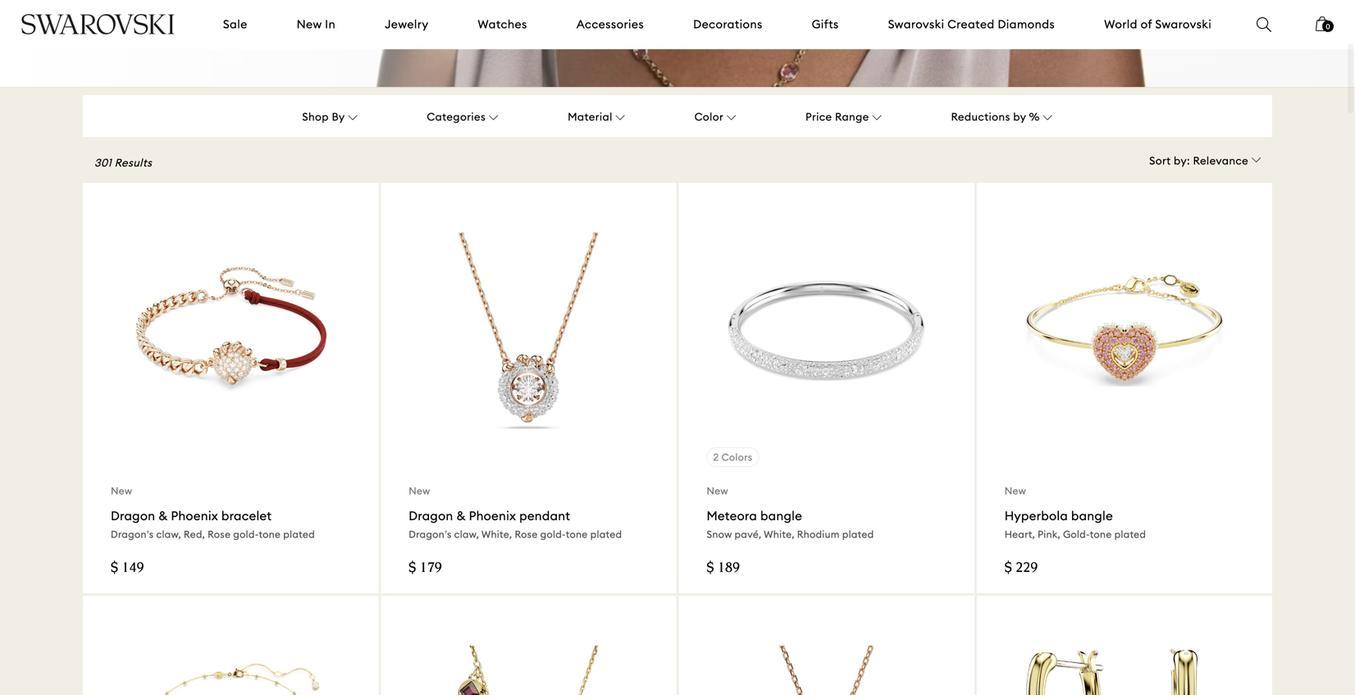 Task type: describe. For each thing, give the bounding box(es) containing it.
in
[[325, 17, 336, 32]]

accessories link
[[577, 16, 644, 32]]

$ 189
[[707, 562, 740, 576]]

dragon's for dragon & phoenix pendant
[[409, 528, 452, 541]]

gifts
[[812, 17, 839, 32]]

dragon & phoenix pendant dragon's claw, white, rose gold-tone plated
[[409, 508, 622, 541]]

watches
[[478, 17, 527, 32]]

rose for pendant
[[515, 528, 538, 541]]

new for hyperbola bangle
[[1005, 485, 1027, 497]]

jewelry
[[385, 17, 429, 32]]

white, inside dragon & phoenix pendant dragon's claw, white, rose gold-tone plated
[[482, 528, 512, 541]]

tone inside hyperbola bangle heart, pink, gold-tone plated
[[1090, 528, 1112, 541]]

jewelry link
[[385, 16, 429, 32]]

0
[[1327, 22, 1331, 31]]

plated inside meteora bangle snow pavé, white, rhodium plated
[[843, 528, 874, 541]]

pavé,
[[735, 528, 762, 541]]

range
[[835, 110, 870, 124]]

dragon's for dragon & phoenix bracelet
[[111, 528, 154, 541]]

price
[[806, 110, 833, 124]]

sale link
[[223, 16, 248, 32]]

rose for bracelet
[[208, 528, 231, 541]]

of
[[1141, 17, 1153, 32]]

plated inside dragon & phoenix bracelet dragon's claw, red, rose gold-tone plated
[[283, 528, 315, 541]]

dragon for dragon & phoenix bracelet
[[111, 508, 155, 524]]

shop by
[[302, 110, 345, 124]]

reductions by %
[[952, 110, 1040, 124]]

hyperbola
[[1005, 508, 1069, 524]]

rhodium
[[798, 528, 840, 541]]

$ 179
[[409, 562, 442, 576]]

new inside 'link'
[[297, 17, 322, 32]]

plated inside hyperbola bangle heart, pink, gold-tone plated
[[1115, 528, 1147, 541]]

2 colors
[[714, 451, 753, 463]]

$ 149
[[111, 562, 144, 576]]

world of swarovski
[[1105, 17, 1212, 32]]

claw, for bracelet
[[156, 528, 181, 541]]

new for dragon & phoenix pendant
[[409, 485, 430, 497]]

phoenix for bracelet
[[171, 508, 218, 524]]

dragon & phoenix bracelet dragon's claw, red, rose gold-tone plated
[[111, 508, 315, 541]]

sort
[[1150, 154, 1172, 168]]

phoenix for pendant
[[469, 508, 516, 524]]

accessories
[[577, 17, 644, 32]]

categories
[[427, 110, 486, 124]]

2 swarovski from the left
[[1156, 17, 1212, 32]]

reductions
[[952, 110, 1011, 124]]

dragon for dragon & phoenix pendant
[[409, 508, 453, 524]]

heart,
[[1005, 528, 1036, 541]]

tone for dragon & phoenix bracelet
[[259, 528, 281, 541]]



Task type: vqa. For each thing, say whether or not it's contained in the screenshot.
bangle to the right
yes



Task type: locate. For each thing, give the bounding box(es) containing it.
price range
[[806, 110, 870, 124]]

2 claw, from the left
[[454, 528, 479, 541]]

rose down pendant
[[515, 528, 538, 541]]

$ 229
[[1005, 562, 1038, 576]]

watches link
[[478, 16, 527, 32]]

phoenix inside dragon & phoenix pendant dragon's claw, white, rose gold-tone plated
[[469, 508, 516, 524]]

dragon up $ 149 at bottom
[[111, 508, 155, 524]]

gold-
[[233, 528, 259, 541], [541, 528, 566, 541]]

0 horizontal spatial swarovski
[[889, 17, 945, 32]]

new for dragon & phoenix bracelet
[[111, 485, 132, 497]]

rose right red,
[[208, 528, 231, 541]]

2 dragon from the left
[[409, 508, 453, 524]]

claw, inside dragon & phoenix pendant dragon's claw, white, rose gold-tone plated
[[454, 528, 479, 541]]

gold- inside dragon & phoenix bracelet dragon's claw, red, rose gold-tone plated
[[233, 528, 259, 541]]

tone right "pink,"
[[1090, 528, 1112, 541]]

dragon's inside dragon & phoenix pendant dragon's claw, white, rose gold-tone plated
[[409, 528, 452, 541]]

gold- down pendant
[[541, 528, 566, 541]]

2 tone from the left
[[566, 528, 588, 541]]

meteora
[[707, 508, 758, 524]]

1 claw, from the left
[[156, 528, 181, 541]]

bangle up pavé,
[[761, 508, 803, 524]]

1 horizontal spatial phoenix
[[469, 508, 516, 524]]

& for dragon & phoenix bracelet
[[158, 508, 168, 524]]

& inside dragon & phoenix pendant dragon's claw, white, rose gold-tone plated
[[457, 508, 466, 524]]

1 horizontal spatial white,
[[764, 528, 795, 541]]

swarovski left created
[[889, 17, 945, 32]]

1 horizontal spatial bangle
[[1072, 508, 1114, 524]]

swarovski created diamonds link
[[889, 16, 1056, 32]]

new in link
[[297, 16, 336, 32]]

claw,
[[156, 528, 181, 541], [454, 528, 479, 541]]

dragon's
[[111, 528, 154, 541], [409, 528, 452, 541]]

2 plated from the left
[[591, 528, 622, 541]]

dragon inside dragon & phoenix pendant dragon's claw, white, rose gold-tone plated
[[409, 508, 453, 524]]

tone for dragon & phoenix pendant
[[566, 528, 588, 541]]

new up $ 179
[[409, 485, 430, 497]]

phoenix up red,
[[171, 508, 218, 524]]

2 dragon's from the left
[[409, 528, 452, 541]]

2 bangle from the left
[[1072, 508, 1114, 524]]

phoenix left pendant
[[469, 508, 516, 524]]

1 bangle from the left
[[761, 508, 803, 524]]

3 plated from the left
[[843, 528, 874, 541]]

pendant
[[520, 508, 571, 524]]

0 horizontal spatial claw,
[[156, 528, 181, 541]]

1 horizontal spatial dragon
[[409, 508, 453, 524]]

claw, for pendant
[[454, 528, 479, 541]]

%
[[1030, 110, 1040, 124]]

swarovski created diamonds
[[889, 17, 1056, 32]]

new up $ 149 at bottom
[[111, 485, 132, 497]]

sale
[[223, 17, 248, 32]]

& for dragon & phoenix pendant
[[457, 508, 466, 524]]

dragon
[[111, 508, 155, 524], [409, 508, 453, 524]]

1 horizontal spatial &
[[457, 508, 466, 524]]

0 horizontal spatial gold-
[[233, 528, 259, 541]]

plated
[[283, 528, 315, 541], [591, 528, 622, 541], [843, 528, 874, 541], [1115, 528, 1147, 541]]

diamonds
[[998, 17, 1056, 32]]

white, inside meteora bangle snow pavé, white, rhodium plated
[[764, 528, 795, 541]]

301 results
[[94, 156, 152, 170]]

1 white, from the left
[[482, 528, 512, 541]]

bangle for meteora bangle
[[761, 508, 803, 524]]

bangle inside hyperbola bangle heart, pink, gold-tone plated
[[1072, 508, 1114, 524]]

tone
[[259, 528, 281, 541], [566, 528, 588, 541], [1090, 528, 1112, 541]]

rose inside dragon & phoenix bracelet dragon's claw, red, rose gold-tone plated
[[208, 528, 231, 541]]

world
[[1105, 17, 1138, 32]]

dragon's inside dragon & phoenix bracelet dragon's claw, red, rose gold-tone plated
[[111, 528, 154, 541]]

dragon up $ 179
[[409, 508, 453, 524]]

0 horizontal spatial white,
[[482, 528, 512, 541]]

gold- for pendant
[[541, 528, 566, 541]]

301
[[94, 156, 112, 170]]

0 horizontal spatial phoenix
[[171, 508, 218, 524]]

tone down pendant
[[566, 528, 588, 541]]

swarovski
[[889, 17, 945, 32], [1156, 17, 1212, 32]]

phoenix
[[171, 508, 218, 524], [469, 508, 516, 524]]

0 horizontal spatial dragon's
[[111, 528, 154, 541]]

2 gold- from the left
[[541, 528, 566, 541]]

1 horizontal spatial gold-
[[541, 528, 566, 541]]

1 tone from the left
[[259, 528, 281, 541]]

0 horizontal spatial bangle
[[761, 508, 803, 524]]

1 swarovski from the left
[[889, 17, 945, 32]]

material
[[568, 110, 613, 124]]

dragon inside dragon & phoenix bracelet dragon's claw, red, rose gold-tone plated
[[111, 508, 155, 524]]

swarovski right of
[[1156, 17, 1212, 32]]

hyperbola bangle heart, pink, gold-tone plated
[[1005, 508, 1147, 541]]

1 & from the left
[[158, 508, 168, 524]]

0 horizontal spatial &
[[158, 508, 168, 524]]

0 link
[[1316, 15, 1334, 43]]

1 horizontal spatial tone
[[566, 528, 588, 541]]

new for meteora bangle
[[707, 485, 729, 497]]

decorations link
[[694, 16, 763, 32]]

swarovski image
[[21, 14, 176, 35]]

1 dragon from the left
[[111, 508, 155, 524]]

dragon's up $ 149 at bottom
[[111, 528, 154, 541]]

1 plated from the left
[[283, 528, 315, 541]]

cart-mobile image image
[[1316, 16, 1330, 31]]

0 horizontal spatial tone
[[259, 528, 281, 541]]

color
[[695, 110, 724, 124]]

1 horizontal spatial swarovski
[[1156, 17, 1212, 32]]

tone down bracelet on the left bottom of page
[[259, 528, 281, 541]]

claw, inside dragon & phoenix bracelet dragon's claw, red, rose gold-tone plated
[[156, 528, 181, 541]]

2 white, from the left
[[764, 528, 795, 541]]

gold- down bracelet on the left bottom of page
[[233, 528, 259, 541]]

bracelet
[[221, 508, 272, 524]]

bangle inside meteora bangle snow pavé, white, rhodium plated
[[761, 508, 803, 524]]

snow
[[707, 528, 732, 541]]

pink,
[[1038, 528, 1061, 541]]

red,
[[184, 528, 205, 541]]

3 tone from the left
[[1090, 528, 1112, 541]]

shop
[[302, 110, 329, 124]]

0 horizontal spatial rose
[[208, 528, 231, 541]]

0 horizontal spatial dragon
[[111, 508, 155, 524]]

rose
[[208, 528, 231, 541], [515, 528, 538, 541]]

world of swarovski link
[[1105, 16, 1212, 32]]

bangle up gold-
[[1072, 508, 1114, 524]]

bangle
[[761, 508, 803, 524], [1072, 508, 1114, 524]]

gold-
[[1064, 528, 1090, 541]]

bangle for hyperbola bangle
[[1072, 508, 1114, 524]]

gold- for bracelet
[[233, 528, 259, 541]]

tone inside dragon & phoenix bracelet dragon's claw, red, rose gold-tone plated
[[259, 528, 281, 541]]

1 gold- from the left
[[233, 528, 259, 541]]

by
[[332, 110, 345, 124]]

2 & from the left
[[457, 508, 466, 524]]

rose inside dragon & phoenix pendant dragon's claw, white, rose gold-tone plated
[[515, 528, 538, 541]]

new up hyperbola
[[1005, 485, 1027, 497]]

1 horizontal spatial rose
[[515, 528, 538, 541]]

1 phoenix from the left
[[171, 508, 218, 524]]

sort by: relevance button
[[1150, 141, 1262, 168]]

white,
[[482, 528, 512, 541], [764, 528, 795, 541]]

sort by: relevance
[[1150, 154, 1249, 168]]

new
[[297, 17, 322, 32], [111, 485, 132, 497], [409, 485, 430, 497], [707, 485, 729, 497], [1005, 485, 1027, 497]]

plated inside dragon & phoenix pendant dragon's claw, white, rose gold-tone plated
[[591, 528, 622, 541]]

meteora bangle snow pavé, white, rhodium plated
[[707, 508, 874, 541]]

& inside dragon & phoenix bracelet dragon's claw, red, rose gold-tone plated
[[158, 508, 168, 524]]

phoenix inside dragon & phoenix bracelet dragon's claw, red, rose gold-tone plated
[[171, 508, 218, 524]]

tone inside dragon & phoenix pendant dragon's claw, white, rose gold-tone plated
[[566, 528, 588, 541]]

by
[[1014, 110, 1027, 124]]

1 horizontal spatial dragon's
[[409, 528, 452, 541]]

gifts link
[[812, 16, 839, 32]]

new in
[[297, 17, 336, 32]]

results
[[115, 156, 152, 170]]

2 rose from the left
[[515, 528, 538, 541]]

gold- inside dragon & phoenix pendant dragon's claw, white, rose gold-tone plated
[[541, 528, 566, 541]]

2 phoenix from the left
[[469, 508, 516, 524]]

1 horizontal spatial claw,
[[454, 528, 479, 541]]

1 dragon's from the left
[[111, 528, 154, 541]]

by: relevance
[[1174, 154, 1249, 168]]

&
[[158, 508, 168, 524], [457, 508, 466, 524]]

new up meteora
[[707, 485, 729, 497]]

dragon's up $ 179
[[409, 528, 452, 541]]

1 rose from the left
[[208, 528, 231, 541]]

new left the in
[[297, 17, 322, 32]]

2 horizontal spatial tone
[[1090, 528, 1112, 541]]

created
[[948, 17, 995, 32]]

decorations
[[694, 17, 763, 32]]

4 plated from the left
[[1115, 528, 1147, 541]]

search image image
[[1257, 17, 1272, 32]]



